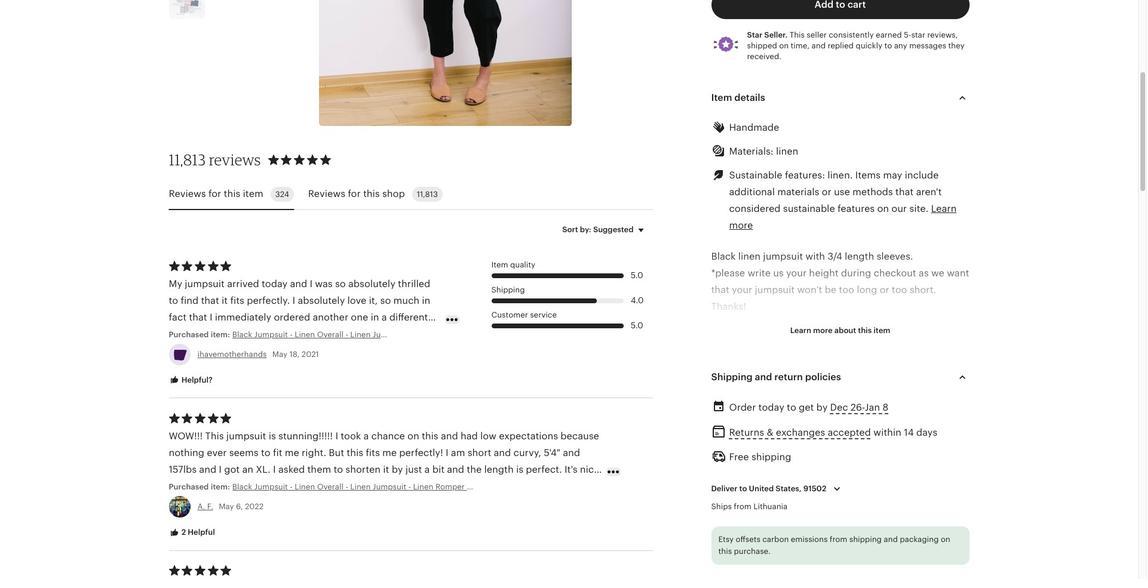 Task type: locate. For each thing, give the bounding box(es) containing it.
2 vertical spatial with
[[169, 515, 188, 525]]

0 horizontal spatial shipping
[[491, 286, 525, 295]]

and inside dropdown button
[[755, 372, 772, 383]]

- up rich
[[408, 483, 411, 492]]

any down 5-
[[894, 41, 907, 50]]

the up buying
[[324, 498, 339, 508]]

item details
[[711, 93, 765, 103]]

1 horizontal spatial your
[[786, 268, 807, 279]]

1 for from the left
[[208, 189, 221, 199]]

2 too from the left
[[892, 285, 907, 295]]

by:
[[580, 225, 591, 234]]

1 vertical spatial handmade
[[535, 483, 576, 492]]

1 vertical spatial fit
[[273, 448, 282, 458]]

linen. inside sustainable features: linen. items may include additional materials or use methods that aren't considered sustainable features on our site.
[[828, 170, 853, 181]]

shipping inside etsy offsets carbon emissions from shipping and packaging on this purchase.
[[850, 536, 882, 545]]

- three-quarter length sleeves
[[711, 452, 846, 463]]

romper
[[436, 483, 465, 492]]

linen up black
[[350, 483, 371, 492]]

purchased down 157lbs
[[169, 483, 209, 492]]

0 vertical spatial shipping
[[491, 286, 525, 295]]

can inside wow!!! this jumpsuit is stunning!!!!! i took a chance on this and had low expectations because nothing ever seems to fit me right. but this fits me perfectly! i am short and curvy, 5'4" and 157lbs and i got an xl. i asked them to shorten it by just a bit and the length is perfect. it's nice and roomy, but hugs in all the right places. i can choose how defined i want my waist to be with the belt. i love the fabric and the black color is rich and elegant. this is equally gorgeous with heels or simple flats. i will be buying more! love love love!
[[371, 482, 388, 492]]

learn for learn more about this item
[[790, 326, 811, 335]]

is left rich
[[395, 498, 402, 508]]

item: for purchased item:
[[211, 330, 230, 339]]

item inside dropdown button
[[711, 93, 732, 103]]

jumpsuit for black linen jumpsuit with 3/4 length sleeves.
[[763, 252, 803, 262]]

1 vertical spatial shipping
[[850, 536, 882, 545]]

1 horizontal spatial learn
[[931, 204, 957, 214]]

0 horizontal spatial linen
[[295, 483, 315, 492]]

11,813 up reviews for this item
[[169, 151, 206, 169]]

reviews for this item
[[169, 189, 263, 199]]

4.0
[[631, 296, 644, 306]]

0 vertical spatial with
[[806, 252, 825, 262]]

0 horizontal spatial love
[[388, 515, 412, 525]]

0 vertical spatial more
[[729, 221, 753, 231]]

26-
[[851, 403, 865, 413]]

1 horizontal spatial linen
[[776, 146, 798, 157]]

jumpsuit up seems on the bottom of the page
[[226, 431, 266, 442]]

sort
[[562, 225, 578, 234]]

learn inside learn more
[[931, 204, 957, 214]]

in down emissions
[[799, 553, 807, 563]]

and inside this seller consistently earned 5-star reviews, shipped on time, and replied quickly to any messages they received.
[[812, 41, 826, 50]]

jumpsuit
[[254, 483, 288, 492], [373, 483, 406, 492]]

asked
[[278, 465, 305, 475]]

fit up the neckline
[[753, 385, 763, 396]]

shipped
[[747, 41, 777, 50]]

0 horizontal spatial more
[[729, 221, 753, 231]]

length up during
[[845, 252, 874, 262]]

the right all
[[289, 482, 304, 492]]

too down during
[[839, 285, 854, 295]]

1 horizontal spatial that
[[896, 187, 914, 197]]

- detachable tie-belt
[[711, 436, 804, 446]]

1 vertical spatial 5.0
[[631, 321, 643, 331]]

1 reviews from the left
[[169, 189, 206, 199]]

purchase.
[[734, 547, 771, 556]]

from inside etsy offsets carbon emissions from shipping and packaging on this purchase.
[[830, 536, 847, 545]]

and up available
[[884, 536, 898, 545]]

to left get
[[787, 403, 796, 413]]

our left family
[[782, 486, 798, 496]]

1 horizontal spatial love
[[415, 515, 439, 525]]

0 horizontal spatial from
[[734, 503, 752, 512]]

1 vertical spatial jumpsuit
[[755, 285, 795, 295]]

1 horizontal spatial fit
[[753, 385, 763, 396]]

item: for purchased item: black jumpsuit - linen overall - linen jumpsuit - linen romper - women overall - handmade by offon
[[211, 483, 230, 492]]

aren't
[[916, 187, 942, 197]]

this up ever
[[205, 431, 224, 442]]

2 for from the left
[[348, 189, 361, 199]]

detachable
[[717, 436, 769, 446]]

the up flats.
[[258, 498, 273, 508]]

2 vertical spatial jumpsuit
[[226, 431, 266, 442]]

stunning!!!!!
[[278, 431, 333, 442]]

2 vertical spatial or
[[218, 515, 227, 525]]

color up the more!
[[369, 498, 393, 508]]

0 vertical spatial 5.0
[[631, 271, 643, 280]]

expectations
[[499, 431, 558, 442]]

shipping up the relaxed on the bottom
[[711, 372, 753, 383]]

height
[[809, 268, 839, 279]]

that down *please
[[711, 285, 729, 295]]

0 vertical spatial color
[[369, 498, 393, 508]]

1 vertical spatial our
[[782, 486, 798, 496]]

0 horizontal spatial or
[[218, 515, 227, 525]]

and
[[812, 41, 826, 50], [755, 372, 772, 383], [441, 431, 458, 442], [494, 448, 511, 458], [563, 448, 580, 458], [199, 465, 216, 475], [447, 465, 464, 475], [169, 482, 186, 492], [305, 498, 322, 508], [425, 498, 442, 508], [884, 536, 898, 545]]

on inside etsy offsets carbon emissions from shipping and packaging on this purchase.
[[941, 536, 950, 545]]

from
[[734, 503, 752, 512], [830, 536, 847, 545]]

2 linen from the left
[[350, 483, 371, 492]]

linen up write on the right top of the page
[[738, 252, 761, 262]]

want left my
[[491, 482, 513, 492]]

11,813
[[169, 151, 206, 169], [417, 190, 438, 199]]

be up gorgeous
[[570, 482, 582, 492]]

learn
[[931, 204, 957, 214], [790, 326, 811, 335]]

shorten
[[346, 465, 381, 475]]

1 horizontal spatial this
[[485, 498, 503, 508]]

color left of
[[898, 553, 922, 563]]

for for item
[[208, 189, 221, 199]]

0 vertical spatial item:
[[211, 330, 230, 339]]

the
[[467, 465, 482, 475], [289, 482, 304, 492], [191, 498, 206, 508], [258, 498, 273, 508], [324, 498, 339, 508]]

from down handmade
[[734, 503, 752, 512]]

and up am
[[441, 431, 458, 442]]

0 vertical spatial a
[[364, 431, 369, 442]]

shipping down tie- on the right of page
[[752, 453, 791, 463]]

1 vertical spatial can
[[737, 553, 754, 563]]

jumpsuit inside *please write us your height during checkout as we want that your jumpsuit won't be too long or too short. thanks!
[[755, 285, 795, 295]]

1 vertical spatial item
[[491, 261, 508, 270]]

learn inside dropdown button
[[790, 326, 811, 335]]

1 horizontal spatial or
[[822, 187, 832, 197]]

this
[[224, 189, 240, 199], [363, 189, 380, 199], [858, 326, 872, 335], [422, 431, 438, 442], [347, 448, 363, 458], [719, 547, 732, 556]]

0 horizontal spatial a
[[364, 431, 369, 442]]

waist
[[532, 482, 556, 492]]

1 horizontal spatial jumpsuit
[[373, 483, 406, 492]]

0 vertical spatial our
[[892, 204, 907, 214]]

can down the it
[[371, 482, 388, 492]]

1 vertical spatial your
[[732, 285, 752, 295]]

157lbs
[[169, 465, 197, 475]]

linen. up use
[[828, 170, 853, 181]]

more!
[[359, 515, 385, 525]]

2 horizontal spatial this
[[790, 31, 805, 40]]

1 vertical spatial learn
[[790, 326, 811, 335]]

may left 6,
[[219, 503, 234, 511]]

more inside dropdown button
[[813, 326, 833, 335]]

is left stunning!!!!!
[[269, 431, 276, 442]]

and up it's
[[563, 448, 580, 458]]

1 horizontal spatial 11,813
[[417, 190, 438, 199]]

11,813 inside tab list
[[417, 190, 438, 199]]

1 vertical spatial 11,813
[[417, 190, 438, 199]]

f.
[[207, 503, 213, 511]]

0 horizontal spatial 11,813
[[169, 151, 206, 169]]

or down a. f. may 6, 2022 at the bottom left
[[218, 515, 227, 525]]

is left equally at the left bottom of the page
[[506, 498, 513, 508]]

1 item: from the top
[[211, 330, 230, 339]]

this down black. at the right of the page
[[719, 547, 732, 556]]

more for learn more about this item
[[813, 326, 833, 335]]

item left details
[[711, 93, 732, 103]]

learn for learn more
[[931, 204, 957, 214]]

accepted
[[828, 428, 871, 438]]

this up time,
[[790, 31, 805, 40]]

11,813 reviews
[[169, 151, 261, 169]]

item details button
[[701, 84, 980, 112]]

2 purchased from the top
[[169, 483, 209, 492]]

0 horizontal spatial learn
[[790, 326, 811, 335]]

0 vertical spatial linen
[[776, 146, 798, 157]]

reviews,
[[928, 31, 958, 40]]

5.0
[[631, 271, 643, 280], [631, 321, 643, 331]]

0 horizontal spatial color
[[369, 498, 393, 508]]

return
[[775, 372, 803, 383]]

equally
[[515, 498, 548, 508]]

dec 26-jan 8 button
[[830, 399, 889, 417]]

checkout
[[874, 268, 916, 279]]

1 vertical spatial linen.
[[936, 553, 961, 563]]

fit up asked on the left
[[273, 448, 282, 458]]

more inside learn more
[[729, 221, 753, 231]]

black linen jumpsuit with 3/4 length sleeves.
[[711, 252, 913, 262]]

emissions
[[791, 536, 828, 545]]

0 horizontal spatial in
[[265, 482, 274, 492]]

1 horizontal spatial overall
[[502, 483, 528, 492]]

days
[[916, 428, 938, 438]]

more left about in the right of the page
[[813, 326, 833, 335]]

- up elegant.
[[467, 483, 470, 492]]

1 vertical spatial item
[[874, 326, 891, 335]]

2 item: from the top
[[211, 483, 230, 492]]

1 vertical spatial black
[[232, 483, 252, 492]]

jumpsuit inside wow!!! this jumpsuit is stunning!!!!! i took a chance on this and had low expectations because nothing ever seems to fit me right. but this fits me perfectly! i am short and curvy, 5'4" and 157lbs and i got an xl. i asked them to shorten it by just a bit and the length is perfect. it's nice and roomy, but hugs in all the right places. i can choose how defined i want my waist to be with the belt. i love the fabric and the black color is rich and elegant. this is equally gorgeous with heels or simple flats. i will be buying more! love love love!
[[226, 431, 266, 442]]

1 horizontal spatial our
[[892, 204, 907, 214]]

0 horizontal spatial linen.
[[828, 170, 853, 181]]

for for shop
[[348, 189, 361, 199]]

other
[[828, 553, 853, 563]]

be inside *please write us your height during checkout as we want that your jumpsuit won't be too long or too short. thanks!
[[825, 285, 837, 295]]

1 horizontal spatial more
[[813, 326, 833, 335]]

on up perfectly!
[[408, 431, 419, 442]]

will
[[293, 515, 308, 525]]

learn down aren't
[[931, 204, 957, 214]]

- right my
[[530, 483, 533, 492]]

i
[[335, 431, 338, 442], [446, 448, 449, 458], [219, 465, 222, 475], [273, 465, 276, 475], [366, 482, 369, 492], [486, 482, 489, 492], [231, 498, 234, 508], [287, 515, 290, 525]]

0 horizontal spatial black
[[232, 483, 252, 492]]

in inside wow!!! this jumpsuit is stunning!!!!! i took a chance on this and had low expectations because nothing ever seems to fit me right. but this fits me perfectly! i am short and curvy, 5'4" and 157lbs and i got an xl. i asked them to shorten it by just a bit and the length is perfect. it's nice and roomy, but hugs in all the right places. i can choose how defined i want my waist to be with the belt. i love the fabric and the black color is rich and elegant. this is equally gorgeous with heels or simple flats. i will be buying more! love love love!
[[265, 482, 274, 492]]

0 horizontal spatial that
[[711, 285, 729, 295]]

0 horizontal spatial our
[[782, 486, 798, 496]]

1 jumpsuit from the left
[[254, 483, 288, 492]]

item: up the belt.
[[211, 483, 230, 492]]

won't
[[797, 285, 822, 295]]

want inside wow!!! this jumpsuit is stunning!!!!! i took a chance on this and had low expectations because nothing ever seems to fit me right. but this fits me perfectly! i am short and curvy, 5'4" and 157lbs and i got an xl. i asked them to shorten it by just a bit and the length is perfect. it's nice and roomy, but hugs in all the right places. i can choose how defined i want my waist to be with the belt. i love the fabric and the black color is rich and elegant. this is equally gorgeous with heels or simple flats. i will be buying more! love love love!
[[491, 482, 513, 492]]

length inside wow!!! this jumpsuit is stunning!!!!! i took a chance on this and had low expectations because nothing ever seems to fit me right. but this fits me perfectly! i am short and curvy, 5'4" and 157lbs and i got an xl. i asked them to shorten it by just a bit and the length is perfect. it's nice and roomy, but hugs in all the right places. i can choose how defined i want my waist to be with the belt. i love the fabric and the black color is rich and elegant. this is equally gorgeous with heels or simple flats. i will be buying more! love love love!
[[484, 465, 514, 475]]

be down height
[[825, 285, 837, 295]]

site.
[[910, 204, 929, 214]]

this down took
[[347, 448, 363, 458]]

the left f.
[[191, 498, 206, 508]]

a right took
[[364, 431, 369, 442]]

more down considered in the right of the page
[[729, 221, 753, 231]]

1 linen from the left
[[295, 483, 315, 492]]

linen
[[295, 483, 315, 492], [350, 483, 371, 492], [413, 483, 433, 492]]

black up love
[[232, 483, 252, 492]]

and left return
[[755, 372, 772, 383]]

color
[[369, 498, 393, 508], [898, 553, 922, 563]]

1 vertical spatial want
[[491, 482, 513, 492]]

use
[[834, 187, 850, 197]]

too down checkout
[[892, 285, 907, 295]]

1 horizontal spatial for
[[348, 189, 361, 199]]

1 horizontal spatial me
[[382, 448, 397, 458]]

wow!!! this jumpsuit is stunning!!!!! i took a chance on this and had low expectations because nothing ever seems to fit me right. but this fits me perfectly! i am short and curvy, 5'4" and 157lbs and i got an xl. i asked them to shorten it by just a bit and the length is perfect. it's nice and roomy, but hugs in all the right places. i can choose how defined i want my waist to be with the belt. i love the fabric and the black color is rich and elegant. this is equally gorgeous with heels or simple flats. i will be buying more! love love love!
[[169, 431, 600, 525]]

0 vertical spatial 11,813
[[169, 151, 206, 169]]

handmade down perfect.
[[535, 483, 576, 492]]

item left quality
[[491, 261, 508, 270]]

overall down them
[[317, 483, 344, 492]]

exchanges
[[776, 428, 825, 438]]

and up roomy,
[[199, 465, 216, 475]]

0 vertical spatial length
[[845, 252, 874, 262]]

this
[[790, 31, 805, 40], [205, 431, 224, 442], [485, 498, 503, 508]]

love
[[388, 515, 412, 525], [415, 515, 439, 525]]

8
[[883, 403, 889, 413]]

0 vertical spatial item
[[243, 189, 263, 199]]

with up 2
[[169, 515, 188, 525]]

reviews
[[169, 189, 206, 199], [308, 189, 345, 199]]

1 horizontal spatial linen.
[[936, 553, 961, 563]]

shop
[[382, 189, 405, 199]]

this down "women"
[[485, 498, 503, 508]]

1 vertical spatial purchased
[[169, 483, 209, 492]]

women
[[472, 483, 500, 492]]

1 vertical spatial in
[[799, 553, 807, 563]]

5.0 for item quality
[[631, 271, 643, 280]]

1 love from the left
[[388, 515, 412, 525]]

length up "women"
[[484, 465, 514, 475]]

wow!!!
[[169, 431, 203, 442]]

tab list
[[169, 180, 653, 210]]

3/4
[[828, 252, 842, 262]]

to down earned
[[885, 41, 892, 50]]

2 reviews from the left
[[308, 189, 345, 199]]

0 horizontal spatial length
[[484, 465, 514, 475]]

1 vertical spatial any
[[810, 553, 826, 563]]

linen up features:
[[776, 146, 798, 157]]

length
[[845, 252, 874, 262], [781, 452, 810, 463], [484, 465, 514, 475]]

love
[[237, 498, 256, 508]]

11,813 right shop
[[417, 190, 438, 199]]

returns & exchanges accepted within 14 days
[[729, 428, 938, 438]]

lithuania
[[754, 503, 788, 512]]

linen. right of
[[936, 553, 961, 563]]

overall up equally at the left bottom of the page
[[502, 483, 528, 492]]

0 horizontal spatial fit
[[273, 448, 282, 458]]

2021
[[302, 350, 319, 359]]

jumpsuit for wow!!! this jumpsuit is stunning!!!!! i took a chance on this and had low expectations because nothing ever seems to fit me right. but this fits me perfectly! i am short and curvy, 5'4" and 157lbs and i got an xl. i asked them to shorten it by just a bit and the length is perfect. it's nice and roomy, but hugs in all the right places. i can choose how defined i want my waist to be with the belt. i love the fabric and the black color is rich and elegant. this is equally gorgeous with heels or simple flats. i will be buying more! love love love!
[[226, 431, 266, 442]]

0 horizontal spatial item
[[243, 189, 263, 199]]

1 vertical spatial from
[[830, 536, 847, 545]]

1 5.0 from the top
[[631, 271, 643, 280]]

star
[[747, 31, 763, 40]]

1 horizontal spatial reviews
[[308, 189, 345, 199]]

be right will at bottom
[[310, 515, 322, 525]]

reviews for reviews for this item
[[169, 189, 206, 199]]

free shipping
[[729, 453, 791, 463]]

0 horizontal spatial overall
[[317, 483, 344, 492]]

or inside sustainable features: linen. items may include additional materials or use methods that aren't considered sustainable features on our site.
[[822, 187, 832, 197]]

with up height
[[806, 252, 825, 262]]

shipping inside "shipping and return policies" dropdown button
[[711, 372, 753, 383]]

your right us
[[786, 268, 807, 279]]

in left all
[[265, 482, 274, 492]]

handmade
[[729, 123, 779, 133], [535, 483, 576, 492]]

2 overall from the left
[[502, 483, 528, 492]]

2 5.0 from the top
[[631, 321, 643, 331]]

relaxed
[[717, 385, 751, 396]]

may left 18,
[[272, 350, 287, 359]]

flats.
[[263, 515, 285, 525]]

0 horizontal spatial can
[[371, 482, 388, 492]]

1 horizontal spatial color
[[898, 553, 922, 563]]

1 vertical spatial this
[[205, 431, 224, 442]]

1 vertical spatial linen
[[738, 252, 761, 262]]

or right long
[[880, 285, 889, 295]]

a left bit
[[425, 465, 430, 475]]

me up asked on the left
[[285, 448, 299, 458]]

-color-
[[711, 519, 743, 530]]

0 horizontal spatial item
[[491, 261, 508, 270]]

this inside this seller consistently earned 5-star reviews, shipped on time, and replied quickly to any messages they received.
[[790, 31, 805, 40]]

for left shop
[[348, 189, 361, 199]]

2 horizontal spatial length
[[845, 252, 874, 262]]

me right fits
[[382, 448, 397, 458]]

color-
[[715, 519, 743, 530]]

purchased for purchased item:
[[169, 330, 209, 339]]

0 horizontal spatial me
[[285, 448, 299, 458]]

length down belt
[[781, 452, 810, 463]]

perfectly!
[[399, 448, 443, 458]]

low
[[480, 431, 497, 442]]

0 vertical spatial can
[[371, 482, 388, 492]]

tie-
[[771, 436, 786, 446]]

sort by: suggested button
[[553, 218, 657, 243]]

that down may
[[896, 187, 914, 197]]

reviews for reviews for this shop
[[308, 189, 345, 199]]

3 linen from the left
[[413, 483, 433, 492]]

quickly
[[856, 41, 883, 50]]

0 vertical spatial purchased
[[169, 330, 209, 339]]

linen for black
[[738, 252, 761, 262]]

1 horizontal spatial shipping
[[711, 372, 753, 383]]

1 horizontal spatial black
[[711, 252, 736, 262]]

item: up ihavemotherhands
[[211, 330, 230, 339]]

0 horizontal spatial jumpsuit
[[254, 483, 288, 492]]

learn down won't
[[790, 326, 811, 335]]

0 vertical spatial item
[[711, 93, 732, 103]]

i left am
[[446, 448, 449, 458]]

learn more
[[729, 204, 957, 231]]

1 vertical spatial a
[[425, 465, 430, 475]]

2 love from the left
[[415, 515, 439, 525]]

1 vertical spatial that
[[711, 285, 729, 295]]

0 vertical spatial want
[[947, 268, 969, 279]]

simple
[[230, 515, 260, 525]]

1 horizontal spatial shipping
[[850, 536, 882, 545]]

deliver to united states, 91502 button
[[702, 477, 853, 502]]

item for item details
[[711, 93, 732, 103]]

any inside this seller consistently earned 5-star reviews, shipped on time, and replied quickly to any messages they received.
[[894, 41, 907, 50]]

0 vertical spatial learn
[[931, 204, 957, 214]]

this right about in the right of the page
[[858, 326, 872, 335]]

11,813 for 11,813
[[417, 190, 438, 199]]

deliver to united states, 91502
[[711, 485, 827, 494]]

i left got
[[219, 465, 222, 475]]

0 horizontal spatial linen
[[738, 252, 761, 262]]

1 purchased from the top
[[169, 330, 209, 339]]

0 horizontal spatial reviews
[[169, 189, 206, 199]]

and down seller on the top right of the page
[[812, 41, 826, 50]]

with left the "a." at bottom
[[169, 498, 188, 508]]

1 horizontal spatial length
[[781, 452, 810, 463]]

purchased up helpful? button at left
[[169, 330, 209, 339]]

2 horizontal spatial linen
[[413, 483, 433, 492]]

item
[[711, 93, 732, 103], [491, 261, 508, 270]]



Task type: describe. For each thing, give the bounding box(es) containing it.
1 vertical spatial color
[[898, 553, 922, 563]]

0 vertical spatial your
[[786, 268, 807, 279]]

ever
[[207, 448, 227, 458]]

belt.
[[208, 498, 229, 508]]

this up perfectly!
[[422, 431, 438, 442]]

family
[[800, 486, 828, 496]]

this left shop
[[363, 189, 380, 199]]

- left hidden
[[711, 419, 715, 429]]

color inside wow!!! this jumpsuit is stunning!!!!! i took a chance on this and had low expectations because nothing ever seems to fit me right. but this fits me perfectly! i am short and curvy, 5'4" and 157lbs and i got an xl. i asked them to shorten it by just a bit and the length is perfect. it's nice and roomy, but hugs in all the right places. i can choose how defined i want my waist to be with the belt. i love the fabric and the black color is rich and elegant. this is equally gorgeous with heels or simple flats. i will be buying more! love love love!
[[369, 498, 393, 508]]

ships from lithuania
[[711, 503, 788, 512]]

tab list containing reviews for this item
[[169, 180, 653, 210]]

black jumpsuit linen overall linen jumpsuit linen romper image 7 image
[[169, 0, 205, 19]]

materials: linen
[[729, 146, 798, 157]]

- left the relaxed on the bottom
[[711, 385, 715, 396]]

-  handmade by our family
[[711, 486, 828, 496]]

took
[[341, 431, 361, 442]]

features
[[838, 204, 875, 214]]

include
[[905, 170, 939, 181]]

0 horizontal spatial may
[[219, 503, 234, 511]]

91502
[[804, 485, 827, 494]]

got
[[224, 465, 240, 475]]

i right the defined at the left bottom
[[486, 482, 489, 492]]

of
[[924, 553, 934, 563]]

1 vertical spatial with
[[169, 498, 188, 508]]

we
[[931, 268, 945, 279]]

returns & exchanges accepted button
[[729, 424, 871, 442]]

or inside wow!!! this jumpsuit is stunning!!!!! i took a chance on this and had low expectations because nothing ever seems to fit me right. but this fits me perfectly! i am short and curvy, 5'4" and 157lbs and i got an xl. i asked them to shorten it by just a bit and the length is perfect. it's nice and roomy, but hugs in all the right places. i can choose how defined i want my waist to be with the belt. i love the fabric and the black color is rich and elegant. this is equally gorgeous with heels or simple flats. i will be buying more! love love love!
[[218, 515, 227, 525]]

0 vertical spatial fit
[[753, 385, 763, 396]]

xl.
[[256, 465, 271, 475]]

and down am
[[447, 465, 464, 475]]

- left 'detachable' on the bottom right of the page
[[711, 436, 715, 446]]

*please write us your height during checkout as we want that your jumpsuit won't be too long or too short. thanks!
[[711, 268, 969, 312]]

item inside tab list
[[243, 189, 263, 199]]

heels
[[191, 515, 215, 525]]

black.
[[711, 536, 739, 546]]

features:
[[785, 170, 825, 181]]

because
[[561, 431, 599, 442]]

details
[[735, 93, 765, 103]]

to down it's
[[558, 482, 568, 492]]

helpful?
[[180, 376, 213, 385]]

and down 157lbs
[[169, 482, 186, 492]]

star seller.
[[747, 31, 788, 40]]

to inside deliver to united states, 91502 dropdown button
[[739, 485, 747, 494]]

on inside wow!!! this jumpsuit is stunning!!!!! i took a chance on this and had low expectations because nothing ever seems to fit me right. but this fits me perfectly! i am short and curvy, 5'4" and 157lbs and i got an xl. i asked them to shorten it by just a bit and the length is perfect. it's nice and roomy, but hugs in all the right places. i can choose how defined i want my waist to be with the belt. i love the fabric and the black color is rich and elegant. this is equally gorgeous with heels or simple flats. i will be buying more! love love love!
[[408, 431, 419, 442]]

by inside wow!!! this jumpsuit is stunning!!!!! i took a chance on this and had low expectations because nothing ever seems to fit me right. but this fits me perfectly! i am short and curvy, 5'4" and 157lbs and i got an xl. i asked them to shorten it by just a bit and the length is perfect. it's nice and roomy, but hugs in all the right places. i can choose how defined i want my waist to be with the belt. i love the fabric and the black color is rich and elegant. this is equally gorgeous with heels or simple flats. i will be buying more! love love love!
[[392, 465, 403, 475]]

replied
[[828, 41, 854, 50]]

1 too from the left
[[839, 285, 854, 295]]

customer service
[[491, 311, 557, 320]]

during
[[841, 268, 871, 279]]

write
[[748, 268, 771, 279]]

a.
[[197, 503, 205, 511]]

how
[[426, 482, 446, 492]]

carbon
[[763, 536, 789, 545]]

- down the ships
[[711, 519, 715, 530]]

0 vertical spatial black
[[711, 252, 736, 262]]

item quality
[[491, 261, 535, 270]]

learn more about this item button
[[781, 320, 899, 342]]

1 horizontal spatial a
[[425, 465, 430, 475]]

sleeves.
[[877, 252, 913, 262]]

is up my
[[516, 465, 523, 475]]

1 horizontal spatial in
[[799, 553, 807, 563]]

- up the ships
[[711, 486, 715, 496]]

belt
[[786, 436, 804, 446]]

*also
[[711, 553, 735, 563]]

sort by: suggested
[[562, 225, 634, 234]]

5.0 for customer service
[[631, 321, 643, 331]]

roomy,
[[189, 482, 220, 492]]

shipping for shipping
[[491, 286, 525, 295]]

time,
[[791, 41, 810, 50]]

purchased item:
[[169, 330, 232, 339]]

ihavemotherhands may 18, 2021
[[197, 350, 319, 359]]

states,
[[776, 485, 802, 494]]

i left took
[[335, 431, 338, 442]]

324
[[275, 190, 289, 199]]

long
[[857, 285, 877, 295]]

neckline
[[726, 402, 765, 412]]

- up black
[[346, 483, 348, 492]]

fits
[[366, 448, 380, 458]]

defined
[[448, 482, 483, 492]]

on inside sustainable features: linen. items may include additional materials or use methods that aren't considered sustainable features on our site.
[[877, 204, 889, 214]]

to inside this seller consistently earned 5-star reviews, shipped on time, and replied quickly to any messages they received.
[[885, 41, 892, 50]]

them
[[307, 465, 331, 475]]

black
[[342, 498, 366, 508]]

received.
[[747, 52, 782, 61]]

this inside etsy offsets carbon emissions from shipping and packaging on this purchase.
[[719, 547, 732, 556]]

our inside sustainable features: linen. items may include additional materials or use methods that aren't considered sustainable features on our site.
[[892, 204, 907, 214]]

item inside learn more about this item dropdown button
[[874, 326, 891, 335]]

*also can be made in any other available color of linen.
[[711, 553, 961, 563]]

right
[[307, 482, 328, 492]]

0 vertical spatial shipping
[[752, 453, 791, 463]]

this inside dropdown button
[[858, 326, 872, 335]]

more for learn more
[[729, 221, 753, 231]]

elegant.
[[445, 498, 482, 508]]

i left will at bottom
[[287, 515, 290, 525]]

or inside *please write us your height during checkout as we want that your jumpsuit won't be too long or too short. thanks!
[[880, 285, 889, 295]]

star
[[911, 31, 925, 40]]

want inside *please write us your height during checkout as we want that your jumpsuit won't be too long or too short. thanks!
[[947, 268, 969, 279]]

order today to get by dec 26-jan 8
[[729, 403, 889, 413]]

and down the how
[[425, 498, 442, 508]]

item for item quality
[[491, 261, 508, 270]]

purchased item: black jumpsuit - linen overall - linen jumpsuit - linen romper - women overall - handmade by offon
[[169, 483, 616, 492]]

offsets
[[736, 536, 761, 545]]

18,
[[290, 350, 300, 359]]

to up xl.
[[261, 448, 271, 458]]

0 vertical spatial handmade
[[729, 123, 779, 133]]

policies
[[805, 372, 841, 383]]

order
[[729, 403, 756, 413]]

us
[[773, 268, 784, 279]]

0 horizontal spatial any
[[810, 553, 826, 563]]

free
[[729, 453, 749, 463]]

it's
[[565, 465, 578, 475]]

may
[[883, 170, 902, 181]]

i down shorten
[[366, 482, 369, 492]]

quarter
[[745, 452, 778, 463]]

today
[[759, 403, 784, 413]]

1 overall from the left
[[317, 483, 344, 492]]

11,813 for 11,813 reviews
[[169, 151, 206, 169]]

purchased for purchased item: black jumpsuit - linen overall - linen jumpsuit - linen romper - women overall - handmade by offon
[[169, 483, 209, 492]]

2 me from the left
[[382, 448, 397, 458]]

rich
[[405, 498, 423, 508]]

0 vertical spatial may
[[272, 350, 287, 359]]

reviews
[[209, 151, 261, 169]]

i left 6,
[[231, 498, 234, 508]]

2 helpful button
[[160, 522, 224, 544]]

on inside this seller consistently earned 5-star reviews, shipped on time, and replied quickly to any messages they received.
[[779, 41, 789, 50]]

three-
[[717, 452, 745, 463]]

i right xl.
[[273, 465, 276, 475]]

be left made on the right bottom of the page
[[756, 553, 768, 563]]

helpful
[[188, 528, 215, 537]]

my
[[516, 482, 530, 492]]

that inside sustainable features: linen. items may include additional materials or use methods that aren't considered sustainable features on our site.
[[896, 187, 914, 197]]

nothing
[[169, 448, 204, 458]]

- left "three-"
[[711, 452, 715, 463]]

and inside etsy offsets carbon emissions from shipping and packaging on this purchase.
[[884, 536, 898, 545]]

made
[[770, 553, 796, 563]]

service
[[530, 311, 557, 320]]

suggested
[[593, 225, 634, 234]]

shipping for shipping and return policies
[[711, 372, 753, 383]]

dec
[[830, 403, 848, 413]]

offon
[[589, 483, 616, 492]]

2 vertical spatial this
[[485, 498, 503, 508]]

the down short
[[467, 465, 482, 475]]

quality
[[510, 261, 535, 270]]

0 vertical spatial from
[[734, 503, 752, 512]]

ihavemotherhands link
[[197, 350, 267, 359]]

and down low
[[494, 448, 511, 458]]

2 helpful
[[180, 528, 215, 537]]

to down but
[[334, 465, 343, 475]]

this down 'reviews'
[[224, 189, 240, 199]]

- left v-
[[711, 402, 715, 412]]

fit inside wow!!! this jumpsuit is stunning!!!!! i took a chance on this and had low expectations because nothing ever seems to fit me right. but this fits me perfectly! i am short and curvy, 5'4" and 157lbs and i got an xl. i asked them to shorten it by just a bit and the length is perfect. it's nice and roomy, but hugs in all the right places. i can choose how defined i want my waist to be with the belt. i love the fabric and the black color is rich and elegant. this is equally gorgeous with heels or simple flats. i will be buying more! love love love!
[[273, 448, 282, 458]]

and down right
[[305, 498, 322, 508]]

1 me from the left
[[285, 448, 299, 458]]

that inside *please write us your height during checkout as we want that your jumpsuit won't be too long or too short. thanks!
[[711, 285, 729, 295]]

2 jumpsuit from the left
[[373, 483, 406, 492]]

- relaxed fit
[[711, 385, 763, 396]]

ihavemotherhands
[[197, 350, 267, 359]]

5-
[[904, 31, 911, 40]]

this seller consistently earned 5-star reviews, shipped on time, and replied quickly to any messages they received.
[[747, 31, 965, 61]]

- right all
[[290, 483, 293, 492]]

0 horizontal spatial handmade
[[535, 483, 576, 492]]

messages
[[909, 41, 946, 50]]

available
[[855, 553, 896, 563]]

buying
[[325, 515, 356, 525]]

linen for materials:
[[776, 146, 798, 157]]



Task type: vqa. For each thing, say whether or not it's contained in the screenshot.
AUSTRALIA button
no



